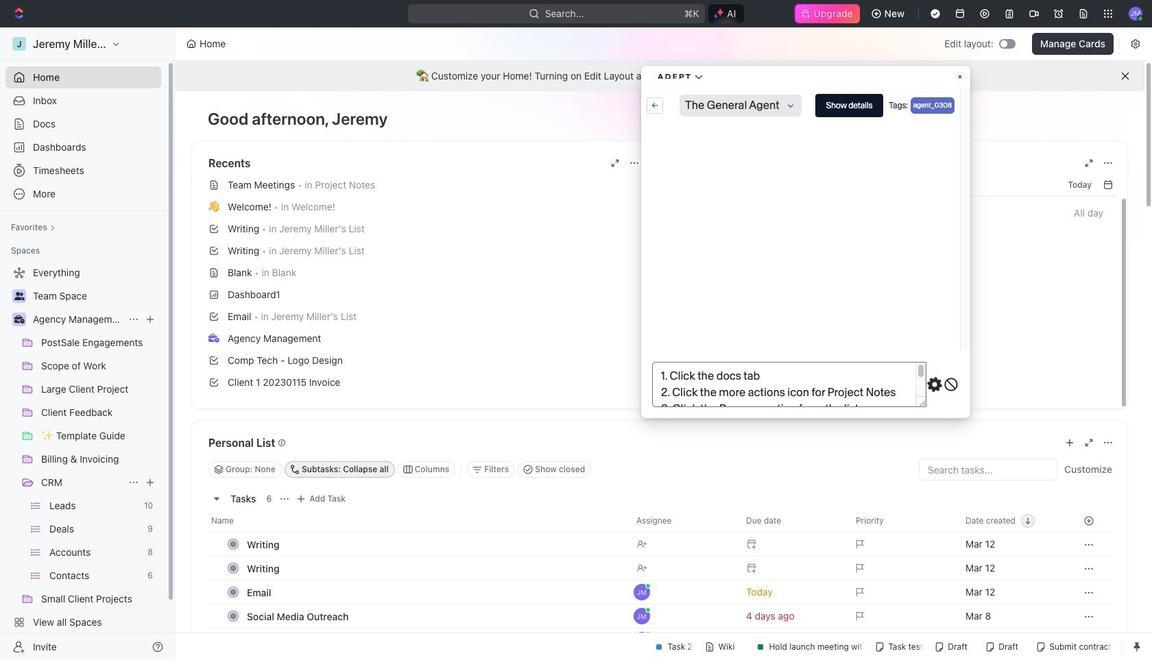 Task type: locate. For each thing, give the bounding box(es) containing it.
set priority image
[[848, 628, 958, 653]]

alert
[[175, 61, 1145, 91]]

business time image
[[14, 316, 24, 324]]

tree
[[5, 262, 161, 657]]



Task type: vqa. For each thing, say whether or not it's contained in the screenshot.
Set priority image
yes



Task type: describe. For each thing, give the bounding box(es) containing it.
tree inside sidebar navigation
[[5, 262, 161, 657]]

sidebar navigation
[[0, 27, 178, 661]]

user group image
[[14, 292, 24, 300]]

Search tasks... text field
[[920, 460, 1057, 480]]

jeremy miller's workspace, , element
[[12, 37, 26, 51]]

business time image
[[209, 334, 219, 343]]



